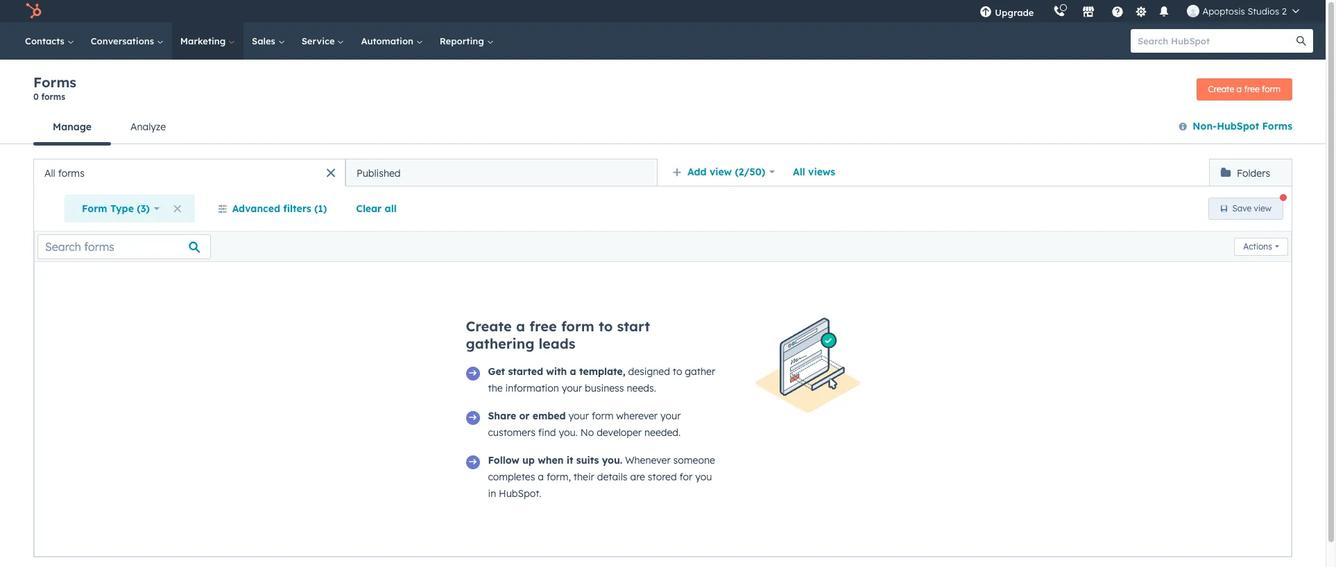 Task type: describe. For each thing, give the bounding box(es) containing it.
type
[[110, 203, 134, 215]]

search button
[[1290, 29, 1314, 53]]

create for create a free form
[[1209, 84, 1235, 94]]

apoptosis
[[1203, 6, 1245, 17]]

upgrade image
[[980, 6, 993, 19]]

gathering
[[466, 335, 535, 353]]

service link
[[293, 22, 353, 60]]

(2/50)
[[735, 166, 766, 178]]

designed
[[628, 366, 670, 378]]

suits
[[576, 455, 599, 467]]

advanced filters (1) button
[[209, 195, 336, 223]]

it
[[567, 455, 574, 467]]

create a free form to start gathering leads
[[466, 318, 650, 353]]

help image
[[1112, 6, 1124, 19]]

analyze button
[[111, 110, 185, 144]]

template,
[[579, 366, 626, 378]]

sales
[[252, 35, 278, 46]]

clear
[[356, 203, 382, 215]]

form for create a free form
[[1262, 84, 1281, 94]]

are
[[630, 471, 645, 484]]

started
[[508, 366, 543, 378]]

filters
[[283, 203, 311, 215]]

add view (2/50) button
[[663, 158, 784, 186]]

all views
[[793, 166, 836, 178]]

wherever
[[616, 410, 658, 423]]

developer
[[597, 427, 642, 439]]

search image
[[1297, 36, 1307, 46]]

settings link
[[1133, 4, 1150, 18]]

form for create a free form to start gathering leads
[[561, 318, 595, 335]]

form inside your form wherever your customers find you. no developer needed.
[[592, 410, 614, 423]]

forms inside forms 0 forms
[[41, 92, 65, 102]]

create for create a free form to start gathering leads
[[466, 318, 512, 335]]

automation
[[361, 35, 416, 46]]

to inside the create a free form to start gathering leads
[[599, 318, 613, 335]]

clear all
[[356, 203, 397, 215]]

add
[[688, 166, 707, 178]]

actions button
[[1235, 238, 1289, 256]]

clear all button
[[347, 195, 406, 223]]

needed.
[[645, 427, 681, 439]]

create a free form button
[[1197, 78, 1293, 100]]

share
[[488, 410, 516, 423]]

reporting link
[[431, 22, 502, 60]]

marketplaces image
[[1083, 6, 1095, 19]]

someone
[[673, 455, 715, 467]]

free for create a free form
[[1244, 84, 1260, 94]]

non‑hubspot
[[1193, 120, 1260, 133]]

stored
[[648, 471, 677, 484]]

menu containing apoptosis studios 2
[[970, 0, 1309, 22]]

embed
[[533, 410, 566, 423]]

view for save
[[1254, 203, 1272, 214]]

form,
[[547, 471, 571, 484]]

the
[[488, 382, 503, 395]]

create a free form
[[1209, 84, 1281, 94]]

(3)
[[137, 203, 150, 215]]

in
[[488, 488, 496, 500]]

completes
[[488, 471, 535, 484]]

forms inside forms banner
[[33, 74, 76, 91]]

calling icon button
[[1048, 2, 1072, 20]]

marketplaces button
[[1075, 0, 1104, 22]]

follow up when it suits you.
[[488, 455, 623, 467]]

contacts
[[25, 35, 67, 46]]

(1)
[[314, 203, 327, 215]]

analyze
[[131, 121, 166, 133]]

save
[[1233, 203, 1252, 214]]

hubspot link
[[17, 3, 52, 19]]

published
[[357, 167, 401, 179]]

Search forms search field
[[37, 234, 211, 259]]

manage
[[53, 121, 92, 133]]

their
[[574, 471, 595, 484]]

advanced filters (1)
[[232, 203, 327, 215]]

views
[[808, 166, 836, 178]]

service
[[302, 35, 338, 46]]

hubspot image
[[25, 3, 42, 19]]

your inside the designed to gather the information your business needs.
[[562, 382, 582, 395]]

2
[[1282, 6, 1287, 17]]

help button
[[1106, 0, 1130, 22]]

manage button
[[33, 110, 111, 145]]

gather
[[685, 366, 716, 378]]



Task type: vqa. For each thing, say whether or not it's contained in the screenshot.
"Create" within CREATE A FREE FORM button
yes



Task type: locate. For each thing, give the bounding box(es) containing it.
add view (2/50)
[[688, 166, 766, 178]]

reporting
[[440, 35, 487, 46]]

forms 0 forms
[[33, 74, 76, 102]]

forms inside non‑hubspot forms button
[[1263, 120, 1293, 133]]

or
[[519, 410, 530, 423]]

contacts link
[[17, 22, 82, 60]]

1 vertical spatial create
[[466, 318, 512, 335]]

leads
[[539, 335, 576, 353]]

create up get
[[466, 318, 512, 335]]

form up no
[[592, 410, 614, 423]]

you. up details
[[602, 455, 623, 467]]

information
[[506, 382, 559, 395]]

1 vertical spatial forms
[[58, 167, 85, 179]]

automation link
[[353, 22, 431, 60]]

studios
[[1248, 6, 1280, 17]]

share or embed
[[488, 410, 566, 423]]

1 horizontal spatial create
[[1209, 84, 1235, 94]]

free for create a free form to start gathering leads
[[530, 318, 557, 335]]

your down get started with a template,
[[562, 382, 582, 395]]

forms right 0
[[41, 92, 65, 102]]

marketing
[[180, 35, 228, 46]]

published button
[[346, 159, 658, 187]]

whenever
[[625, 455, 671, 467]]

a inside whenever someone completes a form, their details are stored for you in hubspot.
[[538, 471, 544, 484]]

1 vertical spatial you.
[[602, 455, 623, 467]]

forms inside "button"
[[58, 167, 85, 179]]

0 horizontal spatial you.
[[559, 427, 578, 439]]

calling icon image
[[1054, 6, 1066, 18]]

notifications image
[[1158, 6, 1171, 19]]

0 vertical spatial form
[[1262, 84, 1281, 94]]

0 vertical spatial view
[[710, 166, 732, 178]]

up
[[523, 455, 535, 467]]

marketing link
[[172, 22, 244, 60]]

you
[[695, 471, 712, 484]]

all forms
[[44, 167, 85, 179]]

a up non‑hubspot forms
[[1237, 84, 1242, 94]]

to inside the designed to gather the information your business needs.
[[673, 366, 682, 378]]

settings image
[[1135, 6, 1148, 18]]

designed to gather the information your business needs.
[[488, 366, 716, 395]]

non‑hubspot forms button
[[1178, 118, 1293, 136]]

1 vertical spatial forms
[[1263, 120, 1293, 133]]

Search HubSpot search field
[[1131, 29, 1301, 53]]

when
[[538, 455, 564, 467]]

to left start
[[599, 318, 613, 335]]

0 horizontal spatial to
[[599, 318, 613, 335]]

view inside popup button
[[710, 166, 732, 178]]

upgrade
[[995, 7, 1034, 18]]

a left leads
[[516, 318, 525, 335]]

create up non‑hubspot at top right
[[1209, 84, 1235, 94]]

free up non‑hubspot forms
[[1244, 84, 1260, 94]]

forms up form
[[58, 167, 85, 179]]

create inside the create a free form to start gathering leads
[[466, 318, 512, 335]]

1 horizontal spatial view
[[1254, 203, 1272, 214]]

1 horizontal spatial all
[[793, 166, 806, 178]]

0 horizontal spatial free
[[530, 318, 557, 335]]

view
[[710, 166, 732, 178], [1254, 203, 1272, 214]]

get started with a template,
[[488, 366, 626, 378]]

all for all forms
[[44, 167, 55, 179]]

forms up 0
[[33, 74, 76, 91]]

menu
[[970, 0, 1309, 22]]

a inside button
[[1237, 84, 1242, 94]]

all views link
[[784, 158, 845, 186]]

folders
[[1237, 167, 1271, 179]]

save view button
[[1209, 198, 1284, 220]]

a right with
[[570, 366, 576, 378]]

conversations link
[[82, 22, 172, 60]]

free
[[1244, 84, 1260, 94], [530, 318, 557, 335]]

your up no
[[569, 410, 589, 423]]

0 vertical spatial you.
[[559, 427, 578, 439]]

form inside button
[[1262, 84, 1281, 94]]

0 vertical spatial to
[[599, 318, 613, 335]]

0 vertical spatial free
[[1244, 84, 1260, 94]]

all for all views
[[793, 166, 806, 178]]

whenever someone completes a form, their details are stored for you in hubspot.
[[488, 455, 715, 500]]

to left gather
[[673, 366, 682, 378]]

0 vertical spatial create
[[1209, 84, 1235, 94]]

actions
[[1244, 241, 1273, 252]]

find
[[538, 427, 556, 439]]

create
[[1209, 84, 1235, 94], [466, 318, 512, 335]]

1 horizontal spatial to
[[673, 366, 682, 378]]

a inside the create a free form to start gathering leads
[[516, 318, 525, 335]]

form
[[82, 203, 107, 215]]

your up needed. in the bottom of the page
[[661, 410, 681, 423]]

hubspot.
[[499, 488, 542, 500]]

sales link
[[244, 22, 293, 60]]

advanced
[[232, 203, 280, 215]]

you. left no
[[559, 427, 578, 439]]

2 vertical spatial form
[[592, 410, 614, 423]]

start
[[617, 318, 650, 335]]

a
[[1237, 84, 1242, 94], [516, 318, 525, 335], [570, 366, 576, 378], [538, 471, 544, 484]]

form up get started with a template,
[[561, 318, 595, 335]]

customers
[[488, 427, 536, 439]]

form inside the create a free form to start gathering leads
[[561, 318, 595, 335]]

0 horizontal spatial forms
[[33, 74, 76, 91]]

tara schultz image
[[1188, 5, 1200, 17]]

1 horizontal spatial you.
[[602, 455, 623, 467]]

0
[[33, 92, 39, 102]]

follow
[[488, 455, 520, 467]]

0 vertical spatial forms
[[33, 74, 76, 91]]

create inside button
[[1209, 84, 1235, 94]]

apoptosis studios 2 button
[[1179, 0, 1308, 22]]

1 horizontal spatial free
[[1244, 84, 1260, 94]]

1 vertical spatial form
[[561, 318, 595, 335]]

forms banner
[[33, 74, 1293, 110]]

business
[[585, 382, 624, 395]]

1 vertical spatial free
[[530, 318, 557, 335]]

navigation containing manage
[[33, 110, 185, 145]]

form
[[1262, 84, 1281, 94], [561, 318, 595, 335], [592, 410, 614, 423]]

form up non‑hubspot forms
[[1262, 84, 1281, 94]]

view right save
[[1254, 203, 1272, 214]]

free up with
[[530, 318, 557, 335]]

view right the add
[[710, 166, 732, 178]]

needs.
[[627, 382, 656, 395]]

0 horizontal spatial view
[[710, 166, 732, 178]]

free inside button
[[1244, 84, 1260, 94]]

you. inside your form wherever your customers find you. no developer needed.
[[559, 427, 578, 439]]

get
[[488, 366, 505, 378]]

form type (3) button
[[73, 195, 168, 223]]

all
[[793, 166, 806, 178], [44, 167, 55, 179]]

1 horizontal spatial forms
[[1263, 120, 1293, 133]]

no
[[581, 427, 594, 439]]

all inside "button"
[[44, 167, 55, 179]]

0 horizontal spatial create
[[466, 318, 512, 335]]

your form wherever your customers find you. no developer needed.
[[488, 410, 681, 439]]

with
[[546, 366, 567, 378]]

all
[[385, 203, 397, 215]]

forms
[[33, 74, 76, 91], [1263, 120, 1293, 133]]

conversations
[[91, 35, 157, 46]]

view inside "button"
[[1254, 203, 1272, 214]]

view for add
[[710, 166, 732, 178]]

to
[[599, 318, 613, 335], [673, 366, 682, 378]]

all down manage 'button'
[[44, 167, 55, 179]]

0 vertical spatial forms
[[41, 92, 65, 102]]

details
[[597, 471, 628, 484]]

menu item
[[1044, 0, 1047, 22]]

1 vertical spatial to
[[673, 366, 682, 378]]

navigation
[[33, 110, 185, 145]]

0 horizontal spatial all
[[44, 167, 55, 179]]

for
[[680, 471, 693, 484]]

notifications button
[[1153, 0, 1177, 22]]

all left views
[[793, 166, 806, 178]]

save view
[[1233, 203, 1272, 214]]

free inside the create a free form to start gathering leads
[[530, 318, 557, 335]]

1 vertical spatial view
[[1254, 203, 1272, 214]]

apoptosis studios 2
[[1203, 6, 1287, 17]]

a left form,
[[538, 471, 544, 484]]

forms down the create a free form button
[[1263, 120, 1293, 133]]



